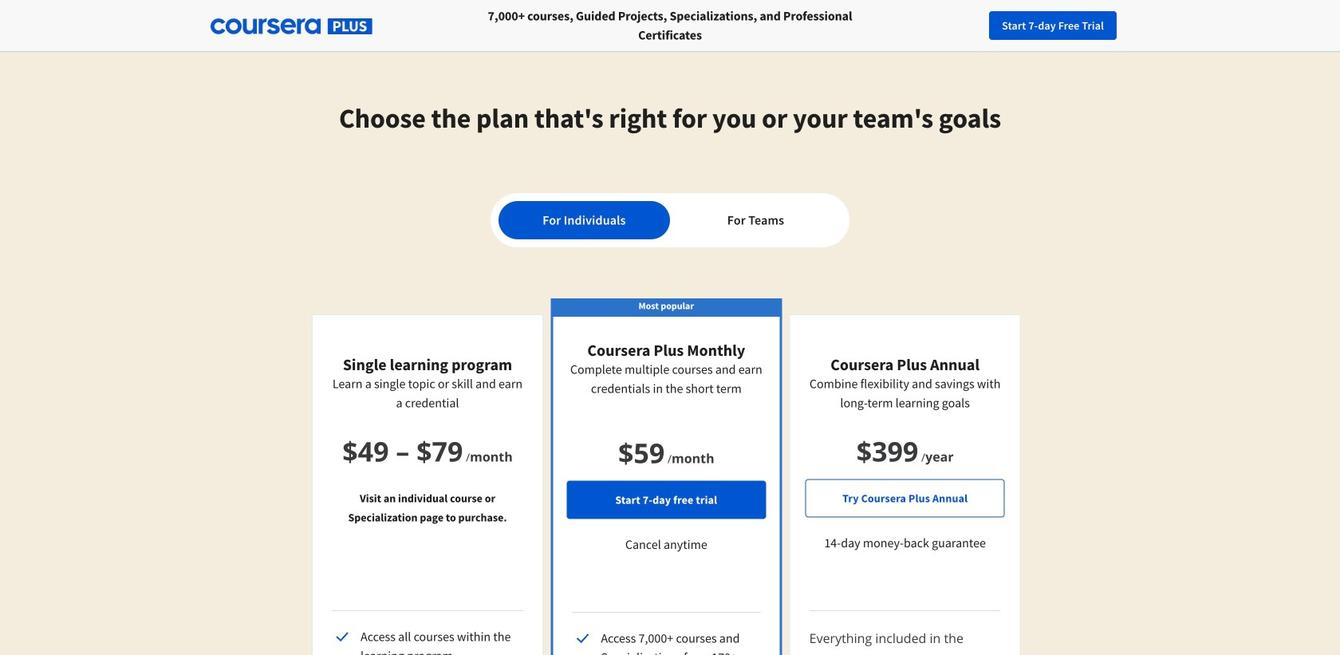 Task type: describe. For each thing, give the bounding box(es) containing it.
coursera plus image
[[211, 18, 373, 34]]



Task type: locate. For each thing, give the bounding box(es) containing it.
price comparison tab tab list
[[499, 201, 842, 239]]

None search field
[[219, 10, 603, 42]]



Task type: vqa. For each thing, say whether or not it's contained in the screenshot.
Testimonials
no



